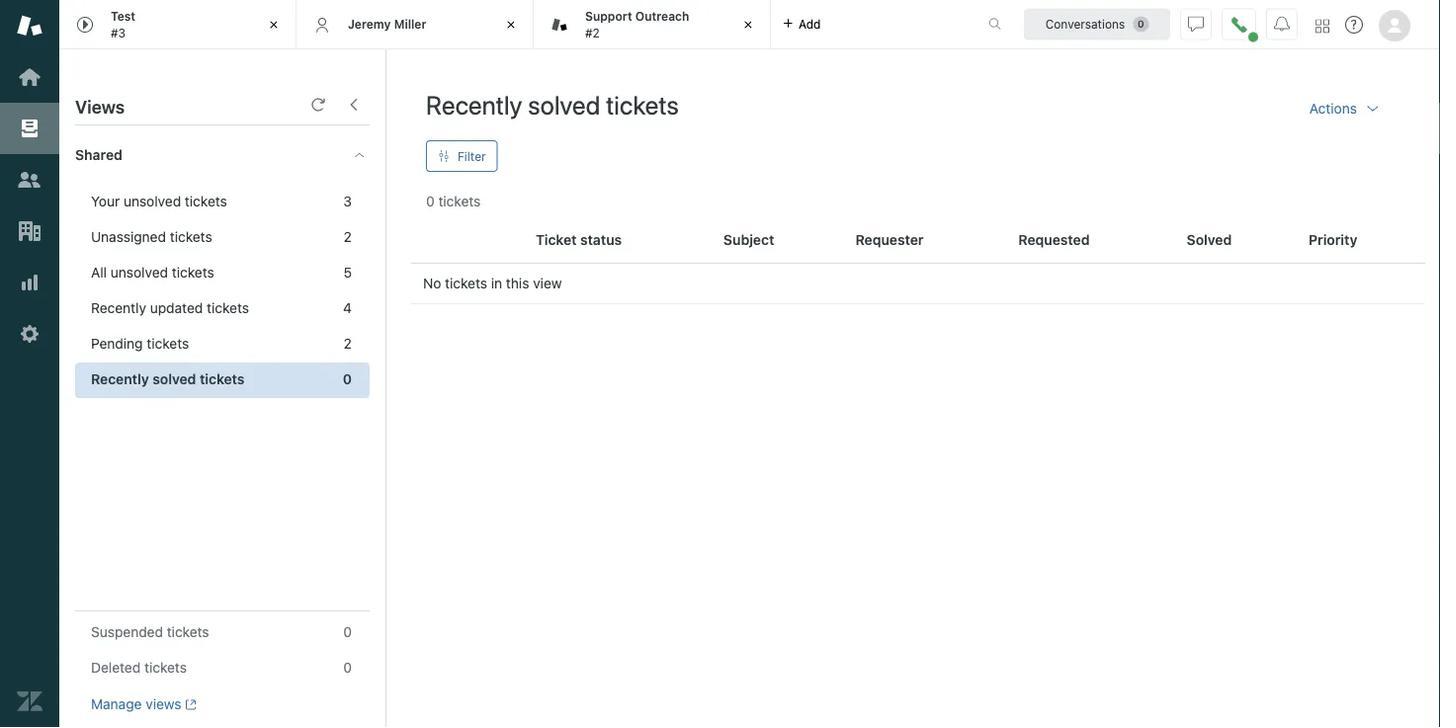 Task type: describe. For each thing, give the bounding box(es) containing it.
collapse views pane image
[[346, 97, 362, 113]]

your unsolved tickets
[[91, 193, 227, 210]]

5
[[344, 264, 352, 281]]

no tickets in this view
[[423, 275, 562, 292]]

suspended tickets
[[91, 624, 209, 641]]

filter
[[458, 149, 486, 163]]

(opens in a new tab) image
[[181, 699, 197, 711]]

get help image
[[1345, 16, 1363, 34]]

tickets down updated
[[200, 371, 245, 388]]

0 horizontal spatial solved
[[153, 371, 196, 388]]

2 for unassigned tickets
[[344, 229, 352, 245]]

tickets up updated
[[172, 264, 214, 281]]

1 horizontal spatial recently solved tickets
[[426, 89, 679, 120]]

outreach
[[635, 9, 689, 23]]

recently for 0
[[91, 371, 149, 388]]

actions
[[1310, 100, 1357, 117]]

tickets down filter button
[[438, 193, 481, 210]]

close image
[[264, 15, 284, 35]]

solved
[[1187, 232, 1232, 248]]

tickets up views
[[144, 660, 187, 676]]

add button
[[771, 0, 833, 48]]

tickets down recently updated tickets
[[147, 336, 189, 352]]

2 for pending tickets
[[344, 336, 352, 352]]

reporting image
[[17, 270, 43, 296]]

subject
[[724, 232, 774, 248]]

button displays agent's chat status as invisible. image
[[1188, 16, 1204, 32]]

add
[[799, 17, 821, 31]]

manage views
[[91, 696, 181, 713]]

tab containing support outreach
[[534, 0, 771, 49]]

#3
[[111, 26, 126, 40]]

unassigned
[[91, 229, 166, 245]]

get started image
[[17, 64, 43, 90]]

close image for tab containing support outreach
[[738, 15, 758, 35]]

priority
[[1309, 232, 1358, 248]]

customers image
[[17, 167, 43, 193]]

recently for 4
[[91, 300, 146, 316]]

miller
[[394, 17, 427, 31]]

actions button
[[1294, 89, 1397, 129]]

test
[[111, 9, 135, 23]]

shared heading
[[59, 126, 386, 185]]

views
[[75, 96, 125, 117]]

3
[[343, 193, 352, 210]]

unsolved for your
[[124, 193, 181, 210]]

tab containing test
[[59, 0, 297, 49]]

4
[[343, 300, 352, 316]]

jeremy
[[348, 17, 391, 31]]

ticket status
[[536, 232, 622, 248]]

pending
[[91, 336, 143, 352]]

organizations image
[[17, 218, 43, 244]]

refresh views pane image
[[310, 97, 326, 113]]

view
[[533, 275, 562, 292]]

pending tickets
[[91, 336, 189, 352]]

status
[[580, 232, 622, 248]]

jeremy miller tab
[[297, 0, 534, 49]]



Task type: vqa. For each thing, say whether or not it's contained in the screenshot.
Deleted
yes



Task type: locate. For each thing, give the bounding box(es) containing it.
support outreach #2
[[585, 9, 689, 40]]

#2
[[585, 26, 600, 40]]

views image
[[17, 116, 43, 141]]

all
[[91, 264, 107, 281]]

close image
[[501, 15, 521, 35], [738, 15, 758, 35]]

tickets down your unsolved tickets
[[170, 229, 212, 245]]

conversations button
[[1024, 8, 1171, 40]]

2
[[344, 229, 352, 245], [344, 336, 352, 352]]

suspended
[[91, 624, 163, 641]]

zendesk support image
[[17, 13, 43, 39]]

1 vertical spatial 2
[[344, 336, 352, 352]]

tickets down shared dropdown button in the top left of the page
[[185, 193, 227, 210]]

2 vertical spatial recently
[[91, 371, 149, 388]]

1 vertical spatial unsolved
[[111, 264, 168, 281]]

1 close image from the left
[[501, 15, 521, 35]]

ticket
[[536, 232, 577, 248]]

tickets left in
[[445, 275, 487, 292]]

1 vertical spatial recently
[[91, 300, 146, 316]]

main element
[[0, 0, 59, 728]]

unsolved
[[124, 193, 181, 210], [111, 264, 168, 281]]

close image left #2 at the top left
[[501, 15, 521, 35]]

requested
[[1019, 232, 1090, 248]]

1 vertical spatial recently solved tickets
[[91, 371, 245, 388]]

0 for suspended tickets
[[343, 624, 352, 641]]

unsolved down unassigned
[[111, 264, 168, 281]]

2 2 from the top
[[344, 336, 352, 352]]

0 for recently solved tickets
[[343, 371, 352, 388]]

tickets up deleted tickets
[[167, 624, 209, 641]]

in
[[491, 275, 502, 292]]

tickets right updated
[[207, 300, 249, 316]]

close image left add popup button
[[738, 15, 758, 35]]

recently solved tickets down #2 at the top left
[[426, 89, 679, 120]]

requester
[[856, 232, 924, 248]]

solved down #2 at the top left
[[528, 89, 600, 120]]

test #3
[[111, 9, 135, 40]]

1 tab from the left
[[59, 0, 297, 49]]

0 horizontal spatial tab
[[59, 0, 297, 49]]

manage
[[91, 696, 142, 713]]

unassigned tickets
[[91, 229, 212, 245]]

all unsolved tickets
[[91, 264, 214, 281]]

no
[[423, 275, 441, 292]]

notifications image
[[1274, 16, 1290, 32]]

conversations
[[1046, 17, 1125, 31]]

recently down pending
[[91, 371, 149, 388]]

manage views link
[[91, 696, 197, 714]]

admin image
[[17, 321, 43, 347]]

1 vertical spatial solved
[[153, 371, 196, 388]]

0 vertical spatial recently solved tickets
[[426, 89, 679, 120]]

support
[[585, 9, 632, 23]]

0 vertical spatial solved
[[528, 89, 600, 120]]

close image for jeremy miller tab
[[501, 15, 521, 35]]

2 close image from the left
[[738, 15, 758, 35]]

tabs tab list
[[59, 0, 968, 49]]

tab
[[59, 0, 297, 49], [534, 0, 771, 49]]

0
[[426, 193, 435, 210], [343, 371, 352, 388], [343, 624, 352, 641], [343, 660, 352, 676]]

tickets
[[606, 89, 679, 120], [185, 193, 227, 210], [438, 193, 481, 210], [170, 229, 212, 245], [172, 264, 214, 281], [445, 275, 487, 292], [207, 300, 249, 316], [147, 336, 189, 352], [200, 371, 245, 388], [167, 624, 209, 641], [144, 660, 187, 676]]

solved down pending tickets
[[153, 371, 196, 388]]

1 horizontal spatial solved
[[528, 89, 600, 120]]

1 2 from the top
[[344, 229, 352, 245]]

recently solved tickets
[[426, 89, 679, 120], [91, 371, 245, 388]]

0 horizontal spatial close image
[[501, 15, 521, 35]]

filter button
[[426, 140, 498, 172]]

recently
[[426, 89, 522, 120], [91, 300, 146, 316], [91, 371, 149, 388]]

2 up 5
[[344, 229, 352, 245]]

1 horizontal spatial close image
[[738, 15, 758, 35]]

recently updated tickets
[[91, 300, 249, 316]]

recently up pending
[[91, 300, 146, 316]]

0 tickets
[[426, 193, 481, 210]]

this
[[506, 275, 529, 292]]

close image inside tab
[[738, 15, 758, 35]]

zendesk image
[[17, 689, 43, 715]]

1 horizontal spatial tab
[[534, 0, 771, 49]]

unsolved for all
[[111, 264, 168, 281]]

recently solved tickets down pending tickets
[[91, 371, 245, 388]]

0 vertical spatial unsolved
[[124, 193, 181, 210]]

shared button
[[59, 126, 333, 185]]

unsolved up unassigned tickets
[[124, 193, 181, 210]]

jeremy miller
[[348, 17, 427, 31]]

2 down the 4
[[344, 336, 352, 352]]

0 for deleted tickets
[[343, 660, 352, 676]]

solved
[[528, 89, 600, 120], [153, 371, 196, 388]]

tickets down support outreach #2
[[606, 89, 679, 120]]

deleted
[[91, 660, 141, 676]]

recently up filter
[[426, 89, 522, 120]]

your
[[91, 193, 120, 210]]

shared
[[75, 147, 122, 163]]

0 vertical spatial recently
[[426, 89, 522, 120]]

views
[[146, 696, 181, 713]]

close image inside jeremy miller tab
[[501, 15, 521, 35]]

zendesk products image
[[1316, 19, 1330, 33]]

deleted tickets
[[91, 660, 187, 676]]

2 tab from the left
[[534, 0, 771, 49]]

updated
[[150, 300, 203, 316]]

0 vertical spatial 2
[[344, 229, 352, 245]]

0 horizontal spatial recently solved tickets
[[91, 371, 245, 388]]



